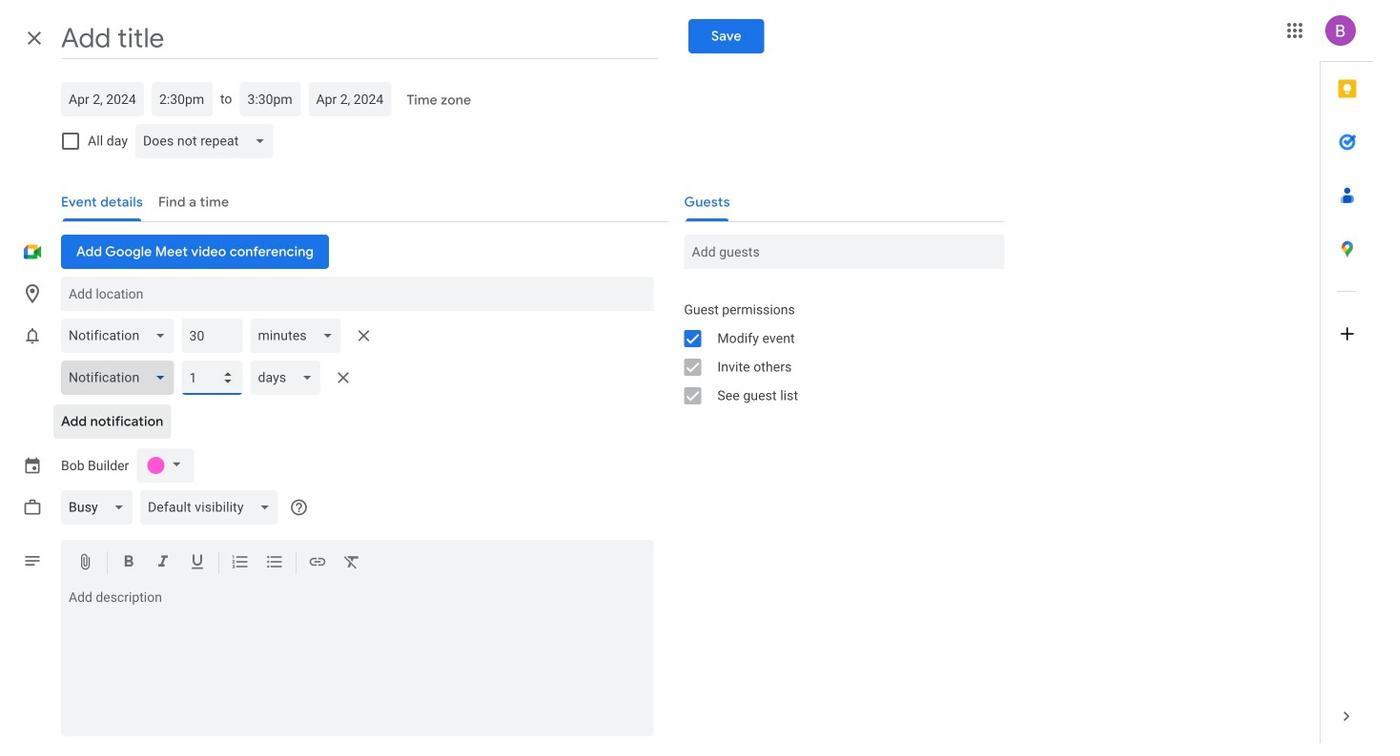 Task type: vqa. For each thing, say whether or not it's contained in the screenshot.
BOLD image
yes



Task type: describe. For each thing, give the bounding box(es) containing it.
formatting options toolbar
[[61, 540, 654, 586]]

Start time text field
[[159, 82, 205, 116]]

italic image
[[154, 552, 173, 575]]

numbered list image
[[231, 552, 250, 575]]

Guests text field
[[692, 235, 997, 269]]

Start date text field
[[69, 82, 136, 116]]

remove formatting image
[[342, 552, 362, 575]]

End date text field
[[316, 82, 384, 116]]

Days in advance for notification number field
[[189, 361, 235, 395]]



Task type: locate. For each thing, give the bounding box(es) containing it.
tab list
[[1321, 62, 1374, 690]]

underline image
[[188, 552, 207, 575]]

notifications element
[[61, 313, 379, 401]]

30 minutes before element
[[61, 313, 379, 359]]

Description text field
[[61, 590, 654, 733]]

Minutes in advance for notification number field
[[189, 319, 235, 353]]

group
[[669, 296, 1005, 410]]

Add location text field
[[69, 277, 646, 311]]

1 day before element
[[61, 355, 379, 401]]

End time text field
[[247, 82, 293, 116]]

None field
[[136, 118, 281, 164], [61, 313, 182, 359], [250, 313, 349, 359], [61, 355, 182, 401], [250, 355, 328, 401], [61, 485, 140, 530], [140, 485, 286, 530], [136, 118, 281, 164], [61, 313, 182, 359], [250, 313, 349, 359], [61, 355, 182, 401], [250, 355, 328, 401], [61, 485, 140, 530], [140, 485, 286, 530]]

Title text field
[[61, 17, 658, 59]]

insert link image
[[308, 552, 327, 575]]

bold image
[[119, 552, 138, 575]]

bulleted list image
[[265, 552, 284, 575]]



